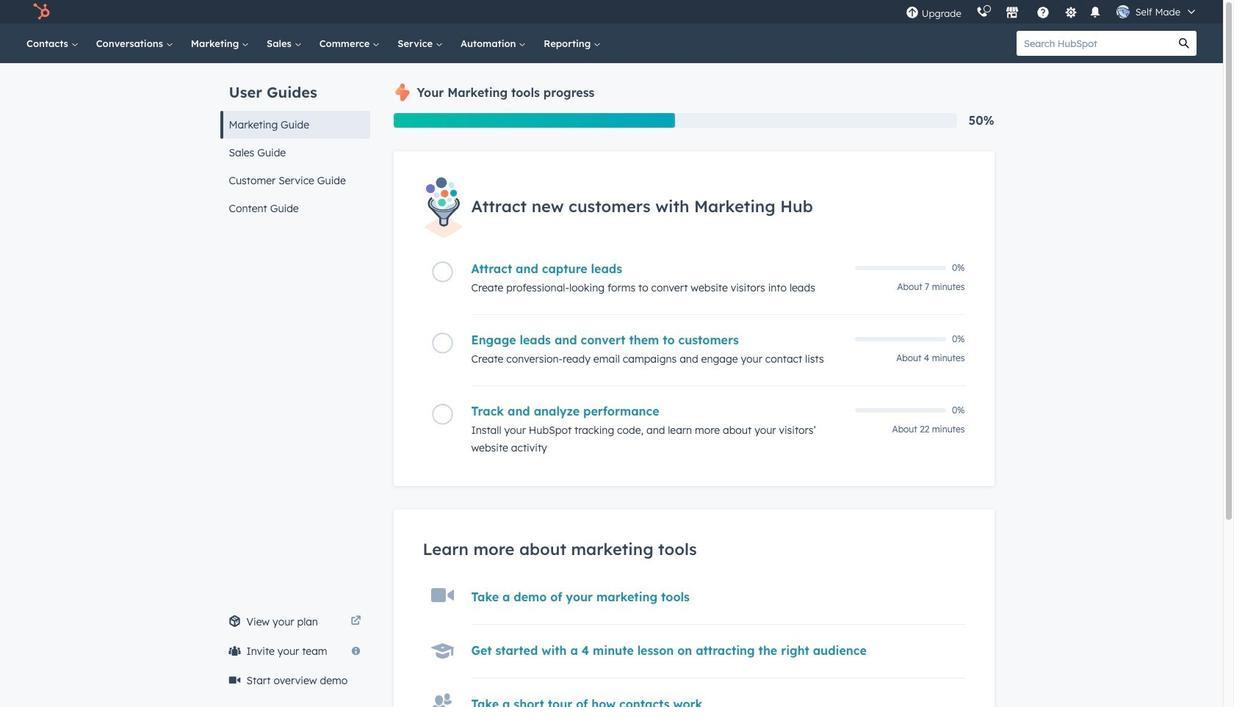 Task type: locate. For each thing, give the bounding box(es) containing it.
menu
[[898, 0, 1205, 24]]

ruby anderson image
[[1116, 5, 1130, 18]]

link opens in a new window image
[[351, 613, 361, 631], [351, 616, 361, 627]]

marketplaces image
[[1005, 7, 1019, 20]]

progress bar
[[393, 113, 675, 128]]



Task type: vqa. For each thing, say whether or not it's contained in the screenshot.
"TEMPLATE"
no



Task type: describe. For each thing, give the bounding box(es) containing it.
Search HubSpot search field
[[1017, 31, 1172, 56]]

user guides element
[[220, 63, 370, 223]]

1 link opens in a new window image from the top
[[351, 613, 361, 631]]

2 link opens in a new window image from the top
[[351, 616, 361, 627]]



